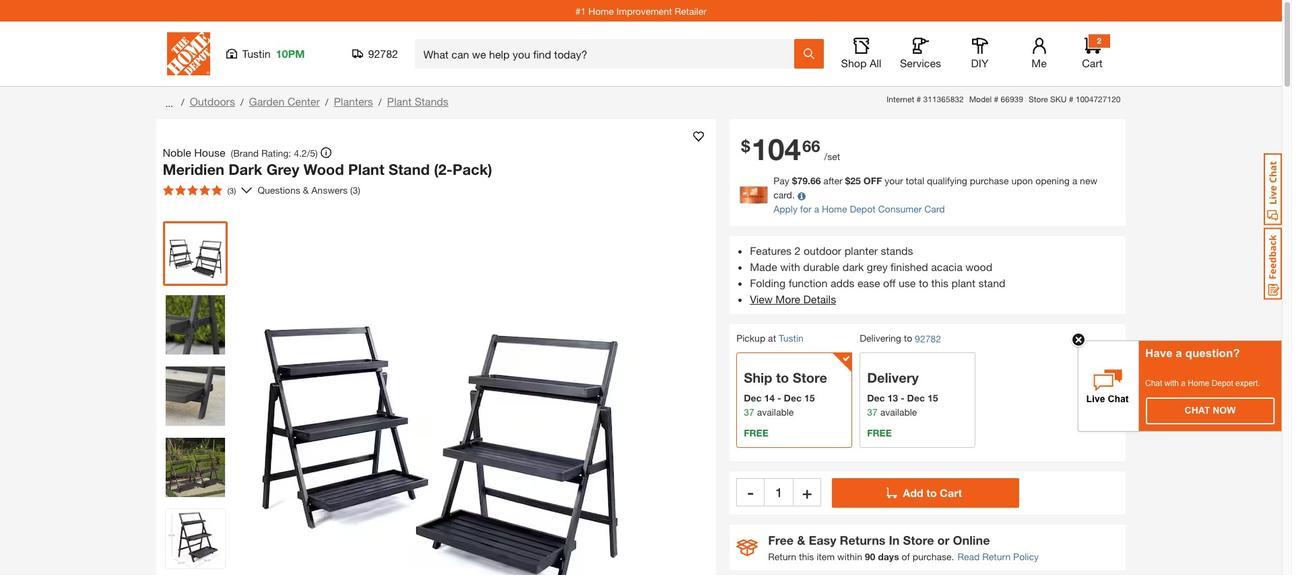 Task type: describe. For each thing, give the bounding box(es) containing it.
3 # from the left
[[1069, 94, 1073, 104]]

garden center link
[[249, 95, 320, 108]]

ship
[[744, 371, 772, 386]]

2 for features
[[795, 245, 801, 258]]

pay $ 79.66 after $ 25 off
[[773, 175, 882, 187]]

plant
[[952, 277, 976, 290]]

a right chat
[[1181, 379, 1186, 389]]

durable
[[803, 261, 840, 274]]

plant inside the ... / outdoors / garden center / planters / plant stands
[[387, 95, 412, 108]]

planters link
[[334, 95, 373, 108]]

improvement
[[616, 5, 672, 17]]

15 inside ship to store dec 14 - dec 15 37 available
[[804, 393, 815, 404]]

shop all
[[841, 57, 881, 69]]

easy
[[809, 534, 836, 549]]

What can we help you find today? search field
[[423, 40, 793, 68]]

apply for a home depot consumer card link
[[773, 204, 945, 215]]

questions
[[258, 185, 300, 196]]

your total qualifying purchase upon opening a new card.
[[773, 175, 1097, 201]]

2 dec from the left
[[784, 393, 802, 404]]

90
[[865, 552, 875, 563]]

13
[[888, 393, 898, 404]]

dark
[[843, 261, 864, 274]]

diy
[[971, 57, 989, 69]]

policy
[[1013, 552, 1039, 563]]

0 horizontal spatial tustin
[[242, 47, 271, 60]]

acacia
[[931, 261, 963, 274]]

for
[[800, 204, 812, 215]]

$ 104 66 /set
[[741, 132, 840, 167]]

dark
[[229, 161, 262, 179]]

delivery
[[867, 371, 919, 386]]

1 horizontal spatial (3)
[[350, 185, 360, 196]]

garden
[[249, 95, 285, 108]]

tustin 10pm
[[242, 47, 305, 60]]

card.
[[773, 190, 795, 201]]

1 vertical spatial tustin
[[779, 333, 804, 345]]

outdoor
[[804, 245, 842, 258]]

noble house plant stands 66939 4f.2 image
[[165, 367, 225, 426]]

total
[[906, 175, 924, 187]]

online
[[953, 534, 990, 549]]

home for apply for a home depot consumer card
[[822, 204, 847, 215]]

4 / from the left
[[378, 96, 382, 108]]

chat now
[[1185, 406, 1236, 416]]

depot for expert.
[[1212, 379, 1233, 389]]

92782 inside delivering to 92782
[[915, 334, 941, 345]]

tustin button
[[779, 333, 804, 345]]

shop all button
[[840, 38, 883, 70]]

features 2 outdoor planter stands made with durable dark grey finished acacia wood folding function adds ease off use to this plant stand view more details
[[750, 245, 1005, 306]]

questions & answers (3)
[[258, 185, 360, 196]]

2 horizontal spatial $
[[845, 175, 850, 187]]

79.66
[[797, 175, 821, 187]]

noble house plant stands 66939 1f.3 image
[[165, 438, 225, 498]]

2 for cart
[[1097, 36, 1101, 46]]

add to cart
[[903, 487, 962, 500]]

- inside button
[[747, 484, 754, 503]]

of
[[902, 552, 910, 563]]

chat
[[1185, 406, 1210, 416]]

0 vertical spatial store
[[1029, 94, 1048, 104]]

apply
[[773, 204, 798, 215]]

pay
[[773, 175, 789, 187]]

3 dec from the left
[[867, 393, 885, 404]]

wood
[[966, 261, 992, 274]]

3 / from the left
[[325, 96, 328, 108]]

& for answers
[[303, 185, 309, 196]]

expert.
[[1236, 379, 1260, 389]]

... button
[[163, 94, 176, 113]]

off
[[883, 277, 896, 290]]

stand
[[979, 277, 1005, 290]]

+ button
[[793, 479, 821, 507]]

0 horizontal spatial plant
[[348, 161, 384, 179]]

2 / from the left
[[240, 96, 244, 108]]

new
[[1080, 175, 1097, 187]]

function
[[789, 277, 828, 290]]

37 inside delivery dec 13 - dec 15 37 available
[[867, 407, 878, 419]]

at
[[768, 333, 776, 345]]

after
[[823, 175, 843, 187]]

311365832
[[923, 94, 964, 104]]

meridien
[[163, 161, 224, 179]]

to for cart
[[926, 487, 937, 500]]

add to cart button
[[832, 479, 1019, 509]]

read return policy link
[[958, 551, 1039, 565]]

92782 button
[[352, 47, 398, 61]]

1 # from the left
[[917, 94, 921, 104]]

37 inside ship to store dec 14 - dec 15 37 available
[[744, 407, 754, 419]]

now
[[1213, 406, 1236, 416]]

all
[[870, 57, 881, 69]]

off
[[864, 175, 882, 187]]

1 horizontal spatial with
[[1165, 379, 1179, 389]]

add
[[903, 487, 923, 500]]

noble house plant stands 66939 c3.1 image
[[165, 295, 225, 355]]

noble house link
[[163, 145, 231, 161]]

more
[[776, 293, 800, 306]]

your
[[885, 175, 903, 187]]

66939
[[1001, 94, 1023, 104]]

grey
[[266, 161, 299, 179]]

house
[[194, 146, 225, 159]]

stand
[[389, 161, 430, 179]]

the home depot logo image
[[167, 32, 210, 75]]

planter
[[845, 245, 878, 258]]

2 # from the left
[[994, 94, 999, 104]]

answers
[[311, 185, 348, 196]]

10pm
[[276, 47, 305, 60]]

104
[[751, 132, 801, 167]]

store inside ship to store dec 14 - dec 15 37 available
[[793, 371, 827, 386]]

- button
[[736, 479, 765, 507]]

view
[[750, 293, 773, 306]]

returns
[[840, 534, 886, 549]]



Task type: locate. For each thing, give the bounding box(es) containing it.
1 dec from the left
[[744, 393, 762, 404]]

to left 92782 link
[[904, 333, 912, 345]]

/
[[181, 96, 184, 108], [240, 96, 244, 108], [325, 96, 328, 108], [378, 96, 382, 108]]

0 vertical spatial with
[[780, 261, 800, 274]]

chat
[[1145, 379, 1162, 389]]

delivering
[[860, 333, 901, 345]]

a inside your total qualifying purchase upon opening a new card.
[[1072, 175, 1077, 187]]

internet # 311365832 model # 66939 store sku # 1004727120
[[887, 94, 1121, 104]]

0 horizontal spatial (3)
[[227, 186, 236, 196]]

0 vertical spatial 2
[[1097, 36, 1101, 46]]

available
[[757, 407, 794, 419], [880, 407, 917, 419]]

1 horizontal spatial #
[[994, 94, 999, 104]]

2 inside cart 2
[[1097, 36, 1101, 46]]

$ right after at top right
[[845, 175, 850, 187]]

- inside ship to store dec 14 - dec 15 37 available
[[777, 393, 781, 404]]

ease
[[858, 277, 880, 290]]

services
[[900, 57, 941, 69]]

apply now image
[[740, 186, 773, 204]]

1 15 from the left
[[804, 393, 815, 404]]

0 vertical spatial tustin
[[242, 47, 271, 60]]

0 horizontal spatial depot
[[850, 204, 876, 215]]

1 horizontal spatial available
[[880, 407, 917, 419]]

tustin
[[242, 47, 271, 60], [779, 333, 804, 345]]

qualifying
[[927, 175, 967, 187]]

1 vertical spatial store
[[793, 371, 827, 386]]

shop
[[841, 57, 867, 69]]

1 horizontal spatial tustin
[[779, 333, 804, 345]]

0 horizontal spatial free
[[744, 428, 768, 439]]

2 15 from the left
[[928, 393, 938, 404]]

meridien dark grey wood plant stand (2-pack)
[[163, 161, 492, 179]]

0 horizontal spatial home
[[588, 5, 614, 17]]

1 vertical spatial with
[[1165, 379, 1179, 389]]

- right 13
[[901, 393, 905, 404]]

store up the of
[[903, 534, 934, 549]]

- up icon
[[747, 484, 754, 503]]

0 horizontal spatial #
[[917, 94, 921, 104]]

available down 13
[[880, 407, 917, 419]]

2 vertical spatial store
[[903, 534, 934, 549]]

home right the '#1'
[[588, 5, 614, 17]]

to inside features 2 outdoor planter stands made with durable dark grey finished acacia wood folding function adds ease off use to this plant stand view more details
[[919, 277, 928, 290]]

plant left stands
[[387, 95, 412, 108]]

1 vertical spatial this
[[799, 552, 814, 563]]

0 horizontal spatial -
[[747, 484, 754, 503]]

me
[[1032, 57, 1047, 69]]

- inside delivery dec 13 - dec 15 37 available
[[901, 393, 905, 404]]

1004727120
[[1076, 94, 1121, 104]]

1 vertical spatial depot
[[1212, 379, 1233, 389]]

& right free
[[797, 534, 805, 549]]

available inside ship to store dec 14 - dec 15 37 available
[[757, 407, 794, 419]]

92782 up planters link
[[368, 47, 398, 60]]

$ inside $ 104 66 /set
[[741, 137, 750, 156]]

/ right center
[[325, 96, 328, 108]]

dec
[[744, 393, 762, 404], [784, 393, 802, 404], [867, 393, 885, 404], [907, 393, 925, 404]]

None field
[[765, 479, 793, 507]]

card
[[924, 204, 945, 215]]

(3) inside button
[[227, 186, 236, 196]]

free for to
[[744, 428, 768, 439]]

free for dec
[[867, 428, 892, 439]]

delivering to 92782
[[860, 333, 941, 345]]

available inside delivery dec 13 - dec 15 37 available
[[880, 407, 917, 419]]

consumer
[[878, 204, 922, 215]]

depot down '25'
[[850, 204, 876, 215]]

1 horizontal spatial 37
[[867, 407, 878, 419]]

dec left 13
[[867, 393, 885, 404]]

14
[[764, 393, 775, 404]]

1 vertical spatial plant
[[348, 161, 384, 179]]

to inside ship to store dec 14 - dec 15 37 available
[[776, 371, 789, 386]]

- right 14
[[777, 393, 781, 404]]

finished
[[891, 261, 928, 274]]

1 horizontal spatial home
[[822, 204, 847, 215]]

$ right pay on the right top
[[792, 175, 797, 187]]

retailer
[[675, 5, 707, 17]]

stands
[[415, 95, 449, 108]]

1 vertical spatial &
[[797, 534, 805, 549]]

2 available from the left
[[880, 407, 917, 419]]

pickup at tustin
[[736, 333, 804, 345]]

0 vertical spatial cart
[[1082, 57, 1103, 69]]

icon image
[[736, 540, 758, 557]]

to right 'use'
[[919, 277, 928, 290]]

a left new
[[1072, 175, 1077, 187]]

37 down ship at the bottom
[[744, 407, 754, 419]]

& left answers
[[303, 185, 309, 196]]

1 vertical spatial cart
[[940, 487, 962, 500]]

1 vertical spatial 92782
[[915, 334, 941, 345]]

... / outdoors / garden center / planters / plant stands
[[163, 95, 449, 109]]

15 right 14
[[804, 393, 815, 404]]

planters
[[334, 95, 373, 108]]

this inside free & easy returns in store or online return this item within 90 days of purchase. read return policy
[[799, 552, 814, 563]]

2 left outdoor
[[795, 245, 801, 258]]

2 up 1004727120 at the top right
[[1097, 36, 1101, 46]]

free
[[744, 428, 768, 439], [867, 428, 892, 439]]

features
[[750, 245, 792, 258]]

model
[[969, 94, 992, 104]]

1 vertical spatial home
[[822, 204, 847, 215]]

2 horizontal spatial #
[[1069, 94, 1073, 104]]

free & easy returns in store or online return this item within 90 days of purchase. read return policy
[[768, 534, 1039, 563]]

# right the sku
[[1069, 94, 1073, 104]]

to for 92782
[[904, 333, 912, 345]]

# right internet
[[917, 94, 921, 104]]

0 horizontal spatial 37
[[744, 407, 754, 419]]

0 horizontal spatial with
[[780, 261, 800, 274]]

chat now link
[[1147, 399, 1274, 425]]

15 inside delivery dec 13 - dec 15 37 available
[[928, 393, 938, 404]]

to inside button
[[926, 487, 937, 500]]

1 vertical spatial 2
[[795, 245, 801, 258]]

feedback link image
[[1264, 228, 1282, 300]]

# left 66939
[[994, 94, 999, 104]]

to right ship at the bottom
[[776, 371, 789, 386]]

#1
[[575, 5, 586, 17]]

free down 14
[[744, 428, 768, 439]]

0 vertical spatial plant
[[387, 95, 412, 108]]

/ right planters link
[[378, 96, 382, 108]]

home
[[588, 5, 614, 17], [822, 204, 847, 215], [1188, 379, 1209, 389]]

a right the have
[[1176, 348, 1182, 361]]

store left the sku
[[1029, 94, 1048, 104]]

& inside free & easy returns in store or online return this item within 90 days of purchase. read return policy
[[797, 534, 805, 549]]

1 horizontal spatial 92782
[[915, 334, 941, 345]]

0 horizontal spatial cart
[[940, 487, 962, 500]]

0 vertical spatial this
[[931, 277, 949, 290]]

stands
[[881, 245, 913, 258]]

cart inside button
[[940, 487, 962, 500]]

depot
[[850, 204, 876, 215], [1212, 379, 1233, 389]]

noble house plant stands 66939 44.4 image
[[165, 510, 225, 569]]

0 horizontal spatial available
[[757, 407, 794, 419]]

2 37 from the left
[[867, 407, 878, 419]]

noble house
[[163, 146, 225, 159]]

37
[[744, 407, 754, 419], [867, 407, 878, 419]]

with up the function
[[780, 261, 800, 274]]

home for chat with a home depot expert.
[[1188, 379, 1209, 389]]

37 down delivery
[[867, 407, 878, 419]]

0 vertical spatial depot
[[850, 204, 876, 215]]

1 horizontal spatial depot
[[1212, 379, 1233, 389]]

plant right 'wood' in the top left of the page
[[348, 161, 384, 179]]

(3) button
[[157, 180, 241, 201]]

with right chat
[[1165, 379, 1179, 389]]

cart right add
[[940, 487, 962, 500]]

store down tustin button on the bottom of the page
[[793, 371, 827, 386]]

/ right ... button
[[181, 96, 184, 108]]

center
[[288, 95, 320, 108]]

chat with a home depot expert.
[[1145, 379, 1260, 389]]

purchase
[[970, 175, 1009, 187]]

/5)
[[307, 147, 318, 159]]

0 horizontal spatial this
[[799, 552, 814, 563]]

1 horizontal spatial plant
[[387, 95, 412, 108]]

15 right 13
[[928, 393, 938, 404]]

this down acacia
[[931, 277, 949, 290]]

/ left garden
[[240, 96, 244, 108]]

noble house plant stands 66939 64.0 image
[[165, 224, 225, 283]]

0 vertical spatial &
[[303, 185, 309, 196]]

66
[[802, 137, 820, 156]]

0 vertical spatial home
[[588, 5, 614, 17]]

1 horizontal spatial $
[[792, 175, 797, 187]]

within
[[837, 552, 862, 563]]

return down free
[[768, 552, 796, 563]]

1 horizontal spatial free
[[867, 428, 892, 439]]

home down after at top right
[[822, 204, 847, 215]]

read
[[958, 552, 980, 563]]

1 37 from the left
[[744, 407, 754, 419]]

1 return from the left
[[768, 552, 796, 563]]

available down 14
[[757, 407, 794, 419]]

a right for
[[814, 204, 819, 215]]

(brand rating: 4.2 /5)
[[231, 147, 318, 159]]

1 horizontal spatial return
[[982, 552, 1011, 563]]

with
[[780, 261, 800, 274], [1165, 379, 1179, 389]]

4 dec from the left
[[907, 393, 925, 404]]

0 horizontal spatial 15
[[804, 393, 815, 404]]

2 horizontal spatial -
[[901, 393, 905, 404]]

& for easy
[[797, 534, 805, 549]]

1 horizontal spatial 15
[[928, 393, 938, 404]]

2 free from the left
[[867, 428, 892, 439]]

store inside free & easy returns in store or online return this item within 90 days of purchase. read return policy
[[903, 534, 934, 549]]

dec left 14
[[744, 393, 762, 404]]

1 free from the left
[[744, 428, 768, 439]]

return right read
[[982, 552, 1011, 563]]

0 horizontal spatial return
[[768, 552, 796, 563]]

item
[[817, 552, 835, 563]]

0 horizontal spatial &
[[303, 185, 309, 196]]

noble
[[163, 146, 191, 159]]

dec right 14
[[784, 393, 802, 404]]

have a question?
[[1145, 348, 1240, 361]]

dec right 13
[[907, 393, 925, 404]]

2 inside features 2 outdoor planter stands made with durable dark grey finished acacia wood folding function adds ease off use to this plant stand view more details
[[795, 245, 801, 258]]

(brand
[[231, 147, 259, 159]]

1 horizontal spatial cart
[[1082, 57, 1103, 69]]

1 horizontal spatial 2
[[1097, 36, 1101, 46]]

2 horizontal spatial home
[[1188, 379, 1209, 389]]

/set
[[824, 151, 840, 163]]

#1 home improvement retailer
[[575, 5, 707, 17]]

plant
[[387, 95, 412, 108], [348, 161, 384, 179]]

15
[[804, 393, 815, 404], [928, 393, 938, 404]]

92782 right "delivering"
[[915, 334, 941, 345]]

to right add
[[926, 487, 937, 500]]

live chat image
[[1264, 154, 1282, 226]]

free down 13
[[867, 428, 892, 439]]

0 horizontal spatial 92782
[[368, 47, 398, 60]]

rating:
[[261, 147, 291, 159]]

sku
[[1050, 94, 1067, 104]]

cart
[[1082, 57, 1103, 69], [940, 487, 962, 500]]

free
[[768, 534, 794, 549]]

1 / from the left
[[181, 96, 184, 108]]

1 horizontal spatial store
[[903, 534, 934, 549]]

to for store
[[776, 371, 789, 386]]

cart up 1004727120 at the top right
[[1082, 57, 1103, 69]]

(3) right answers
[[350, 185, 360, 196]]

wood
[[303, 161, 344, 179]]

this left item on the right bottom
[[799, 552, 814, 563]]

2 horizontal spatial store
[[1029, 94, 1048, 104]]

tustin right 'at'
[[779, 333, 804, 345]]

store
[[1029, 94, 1048, 104], [793, 371, 827, 386], [903, 534, 934, 549]]

2 return from the left
[[982, 552, 1011, 563]]

outdoors
[[190, 95, 235, 108]]

plant stands link
[[387, 95, 449, 108]]

me button
[[1018, 38, 1061, 70]]

this
[[931, 277, 949, 290], [799, 552, 814, 563]]

(3) down the dark on the top of page
[[227, 186, 236, 196]]

0 horizontal spatial store
[[793, 371, 827, 386]]

$ left 104
[[741, 137, 750, 156]]

1 available from the left
[[757, 407, 794, 419]]

to inside delivering to 92782
[[904, 333, 912, 345]]

0 horizontal spatial 2
[[795, 245, 801, 258]]

services button
[[899, 38, 942, 70]]

this inside features 2 outdoor planter stands made with durable dark grey finished acacia wood folding function adds ease off use to this plant stand view more details
[[931, 277, 949, 290]]

(3) link
[[157, 180, 252, 201]]

depot left expert.
[[1212, 379, 1233, 389]]

92782 link
[[915, 332, 941, 346]]

depot for consumer
[[850, 204, 876, 215]]

5 stars image
[[163, 185, 222, 196]]

1 horizontal spatial -
[[777, 393, 781, 404]]

home up chat at the bottom right of page
[[1188, 379, 1209, 389]]

days
[[878, 552, 899, 563]]

internet
[[887, 94, 914, 104]]

info image
[[797, 193, 806, 201]]

0 vertical spatial 92782
[[368, 47, 398, 60]]

0 horizontal spatial $
[[741, 137, 750, 156]]

1 horizontal spatial &
[[797, 534, 805, 549]]

2 vertical spatial home
[[1188, 379, 1209, 389]]

1 horizontal spatial this
[[931, 277, 949, 290]]

with inside features 2 outdoor planter stands made with durable dark grey finished acacia wood folding function adds ease off use to this plant stand view more details
[[780, 261, 800, 274]]

92782 inside "button"
[[368, 47, 398, 60]]

upon
[[1011, 175, 1033, 187]]

to
[[919, 277, 928, 290], [904, 333, 912, 345], [776, 371, 789, 386], [926, 487, 937, 500]]

tustin left 10pm
[[242, 47, 271, 60]]



Task type: vqa. For each thing, say whether or not it's contained in the screenshot.
"dark"
yes



